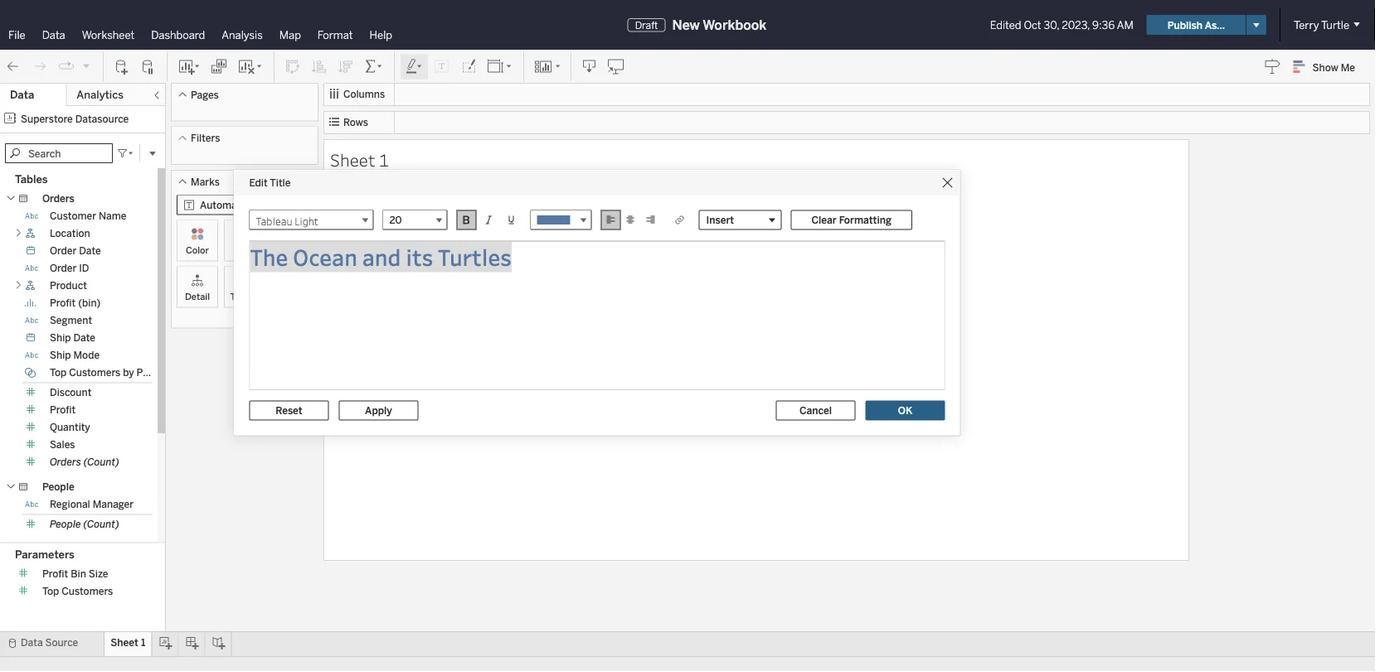 Task type: describe. For each thing, give the bounding box(es) containing it.
discount
[[50, 387, 92, 399]]

by
[[123, 367, 134, 379]]

order date
[[50, 245, 101, 257]]

replay animation image
[[58, 58, 75, 75]]

duplicate image
[[211, 58, 227, 75]]

clear formatting button
[[791, 210, 913, 230]]

collapse image
[[152, 90, 162, 100]]

returns
[[42, 544, 80, 556]]

clear
[[812, 214, 837, 226]]

show me button
[[1286, 54, 1370, 80]]

dashboard
[[151, 28, 205, 41]]

customer
[[50, 210, 96, 222]]

1 vertical spatial data
[[10, 88, 34, 102]]

customers for top customers
[[62, 586, 113, 598]]

quantity
[[50, 422, 90, 434]]

publish your workbook to edit in tableau desktop image
[[608, 58, 625, 75]]

parameters
[[15, 548, 75, 561]]

analysis
[[222, 28, 263, 41]]

1 horizontal spatial size
[[236, 245, 254, 256]]

show
[[1313, 61, 1339, 73]]

sales
[[50, 439, 75, 451]]

help
[[370, 28, 392, 41]]

orders for orders
[[42, 193, 75, 205]]

turtle
[[1322, 18, 1350, 32]]

profit bin size
[[42, 568, 108, 580]]

customers for top customers by profit
[[69, 367, 121, 379]]

reset button
[[249, 401, 329, 421]]

orders for orders (count)
[[50, 457, 81, 469]]

2023,
[[1062, 18, 1090, 32]]

edit title dialog
[[234, 170, 960, 436]]

order for order id
[[50, 263, 77, 275]]

worksheet
[[82, 28, 135, 41]]

as...
[[1205, 19, 1225, 31]]

ship date
[[50, 332, 95, 344]]

1 vertical spatial 1
[[141, 638, 145, 650]]

(count) for people (count)
[[83, 519, 119, 531]]

9:36
[[1093, 18, 1115, 32]]

data source
[[21, 638, 78, 650]]

edit title
[[249, 177, 291, 189]]

product
[[50, 280, 87, 292]]

formatting
[[839, 214, 892, 226]]

me
[[1341, 61, 1356, 73]]

clear sheet image
[[237, 58, 264, 75]]

regional
[[50, 499, 90, 511]]

swap rows and columns image
[[285, 58, 301, 75]]

people (count)
[[50, 519, 119, 531]]

(bin)
[[78, 297, 101, 309]]

date for order date
[[79, 245, 101, 257]]

regional manager
[[50, 499, 134, 511]]

edited
[[990, 18, 1022, 32]]

ship for ship mode
[[50, 350, 71, 362]]

sort ascending image
[[311, 58, 328, 75]]

publish as... button
[[1147, 15, 1246, 35]]

top for top customers by profit
[[50, 367, 67, 379]]

draft
[[635, 19, 658, 31]]

tooltip
[[230, 291, 259, 302]]

new workbook
[[672, 17, 767, 33]]

cancel button
[[776, 401, 856, 421]]

rows
[[343, 117, 368, 129]]

name
[[99, 210, 127, 222]]

0 vertical spatial data
[[42, 28, 65, 41]]

people for people
[[42, 482, 74, 494]]

edit
[[249, 177, 268, 189]]

title
[[270, 177, 291, 189]]

profit for profit
[[50, 404, 76, 416]]

tables
[[15, 173, 48, 186]]

profit for profit bin size
[[42, 568, 68, 580]]

order for order date
[[50, 245, 77, 257]]

fit image
[[487, 58, 514, 75]]



Task type: locate. For each thing, give the bounding box(es) containing it.
1 vertical spatial sheet 1
[[111, 638, 145, 650]]

ship mode
[[50, 350, 100, 362]]

1
[[379, 148, 389, 171], [141, 638, 145, 650]]

sheet
[[330, 148, 375, 171], [111, 638, 138, 650]]

source
[[45, 638, 78, 650]]

marks
[[191, 176, 220, 188]]

new
[[672, 17, 700, 33]]

filters
[[191, 132, 220, 144]]

horizontal alignment control element
[[601, 210, 661, 230]]

0 vertical spatial 1
[[379, 148, 389, 171]]

cancel
[[800, 405, 832, 417]]

top up discount
[[50, 367, 67, 379]]

1 horizontal spatial 1
[[379, 148, 389, 171]]

people up regional
[[42, 482, 74, 494]]

text
[[283, 245, 301, 256]]

sheet 1
[[330, 148, 389, 171], [111, 638, 145, 650]]

1 horizontal spatial sheet 1
[[330, 148, 389, 171]]

people down regional
[[50, 519, 81, 531]]

pause auto updates image
[[140, 58, 157, 75]]

apply
[[365, 405, 392, 417]]

download image
[[582, 58, 598, 75]]

data down undo icon
[[10, 88, 34, 102]]

customers down bin
[[62, 586, 113, 598]]

new data source image
[[114, 58, 130, 75]]

top
[[50, 367, 67, 379], [42, 586, 59, 598]]

order id
[[50, 263, 89, 275]]

size right bin
[[89, 568, 108, 580]]

orders (count)
[[50, 457, 119, 469]]

people for people (count)
[[50, 519, 81, 531]]

0 vertical spatial order
[[50, 245, 77, 257]]

undo image
[[5, 58, 22, 75]]

1 order from the top
[[50, 245, 77, 257]]

publish as...
[[1168, 19, 1225, 31]]

1 vertical spatial size
[[89, 568, 108, 580]]

format
[[318, 28, 353, 41]]

edited oct 30, 2023, 9:36 am
[[990, 18, 1134, 32]]

oct
[[1024, 18, 1042, 32]]

data up replay animation image
[[42, 28, 65, 41]]

order up "product"
[[50, 263, 77, 275]]

top down profit bin size
[[42, 586, 59, 598]]

size up tooltip
[[236, 245, 254, 256]]

1 vertical spatial orders
[[50, 457, 81, 469]]

date up the id
[[79, 245, 101, 257]]

superstore datasource
[[21, 113, 129, 125]]

redo image
[[32, 58, 48, 75]]

orders up customer
[[42, 193, 75, 205]]

replay animation image
[[81, 61, 91, 71]]

2 vertical spatial data
[[21, 638, 43, 650]]

detail
[[185, 291, 210, 302]]

customer name
[[50, 210, 127, 222]]

1 vertical spatial date
[[73, 332, 95, 344]]

0 vertical spatial ship
[[50, 332, 71, 344]]

0 vertical spatial sheet 1
[[330, 148, 389, 171]]

top customers
[[42, 586, 113, 598]]

people
[[42, 482, 74, 494], [50, 519, 81, 531]]

profit down "product"
[[50, 297, 76, 309]]

1 vertical spatial (count)
[[83, 519, 119, 531]]

customers
[[69, 367, 121, 379], [62, 586, 113, 598]]

highlight image
[[405, 58, 424, 75]]

1 vertical spatial order
[[50, 263, 77, 275]]

am
[[1117, 18, 1134, 32]]

data
[[42, 28, 65, 41], [10, 88, 34, 102], [21, 638, 43, 650]]

datasource
[[75, 113, 129, 125]]

0 vertical spatial customers
[[69, 367, 121, 379]]

0 vertical spatial sheet
[[330, 148, 375, 171]]

(count) up regional manager
[[84, 457, 119, 469]]

ok
[[898, 405, 913, 417]]

size
[[236, 245, 254, 256], [89, 568, 108, 580]]

(count) down regional manager
[[83, 519, 119, 531]]

sheet right the source
[[111, 638, 138, 650]]

1 ship from the top
[[50, 332, 71, 344]]

orders
[[42, 193, 75, 205], [50, 457, 81, 469]]

bin
[[71, 568, 86, 580]]

ship
[[50, 332, 71, 344], [50, 350, 71, 362]]

data left the source
[[21, 638, 43, 650]]

date for ship date
[[73, 332, 95, 344]]

top for top customers
[[42, 586, 59, 598]]

0 vertical spatial date
[[79, 245, 101, 257]]

id
[[79, 263, 89, 275]]

(count)
[[84, 457, 119, 469], [83, 519, 119, 531]]

2 (count) from the top
[[83, 519, 119, 531]]

date
[[79, 245, 101, 257], [73, 332, 95, 344]]

2 ship from the top
[[50, 350, 71, 362]]

0 vertical spatial people
[[42, 482, 74, 494]]

profit up quantity at the bottom
[[50, 404, 76, 416]]

Search text field
[[5, 144, 113, 163]]

mode
[[73, 350, 100, 362]]

order up order id
[[50, 245, 77, 257]]

sheet 1 down rows
[[330, 148, 389, 171]]

30,
[[1044, 18, 1060, 32]]

sort descending image
[[338, 58, 354, 75]]

sheet down rows
[[330, 148, 375, 171]]

clear formatting
[[812, 214, 892, 226]]

new worksheet image
[[178, 58, 201, 75]]

1 (count) from the top
[[84, 457, 119, 469]]

sheet 1 right the source
[[111, 638, 145, 650]]

1 vertical spatial top
[[42, 586, 59, 598]]

file
[[8, 28, 25, 41]]

1 vertical spatial sheet
[[111, 638, 138, 650]]

2 order from the top
[[50, 263, 77, 275]]

format workbook image
[[460, 58, 477, 75]]

segment
[[50, 315, 92, 327]]

date up mode
[[73, 332, 95, 344]]

pages
[[191, 89, 219, 101]]

0 horizontal spatial size
[[89, 568, 108, 580]]

0 horizontal spatial sheet 1
[[111, 638, 145, 650]]

0 vertical spatial size
[[236, 245, 254, 256]]

profit for profit (bin)
[[50, 297, 76, 309]]

workbook
[[703, 17, 767, 33]]

0 vertical spatial orders
[[42, 193, 75, 205]]

reset
[[276, 405, 303, 417]]

manager
[[93, 499, 134, 511]]

profit
[[50, 297, 76, 309], [137, 367, 163, 379], [50, 404, 76, 416], [42, 568, 68, 580]]

show/hide cards image
[[534, 58, 561, 75]]

1 down 'columns'
[[379, 148, 389, 171]]

orders down sales
[[50, 457, 81, 469]]

(count) for orders (count)
[[84, 457, 119, 469]]

apply button
[[339, 401, 419, 421]]

0 horizontal spatial sheet
[[111, 638, 138, 650]]

location
[[50, 228, 90, 240]]

1 vertical spatial people
[[50, 519, 81, 531]]

0 vertical spatial (count)
[[84, 457, 119, 469]]

profit right by at the left bottom
[[137, 367, 163, 379]]

publish
[[1168, 19, 1203, 31]]

1 horizontal spatial sheet
[[330, 148, 375, 171]]

ship down segment
[[50, 332, 71, 344]]

show labels image
[[434, 58, 450, 75]]

analytics
[[77, 88, 124, 102]]

profit (bin)
[[50, 297, 101, 309]]

terry turtle
[[1294, 18, 1350, 32]]

color
[[186, 245, 209, 256]]

terry
[[1294, 18, 1319, 32]]

1 right the source
[[141, 638, 145, 650]]

ok button
[[866, 401, 945, 421]]

data guide image
[[1265, 58, 1281, 75]]

1 vertical spatial customers
[[62, 586, 113, 598]]

order
[[50, 245, 77, 257], [50, 263, 77, 275]]

customers down mode
[[69, 367, 121, 379]]

ship down "ship date"
[[50, 350, 71, 362]]

top customers by profit
[[50, 367, 163, 379]]

1 vertical spatial ship
[[50, 350, 71, 362]]

profit down parameters
[[42, 568, 68, 580]]

0 horizontal spatial 1
[[141, 638, 145, 650]]

columns
[[343, 88, 385, 100]]

map
[[279, 28, 301, 41]]

totals image
[[364, 58, 384, 75]]

superstore
[[21, 113, 73, 125]]

ship for ship date
[[50, 332, 71, 344]]

0 vertical spatial top
[[50, 367, 67, 379]]

show me
[[1313, 61, 1356, 73]]



Task type: vqa. For each thing, say whether or not it's contained in the screenshot.
Commission Rate
no



